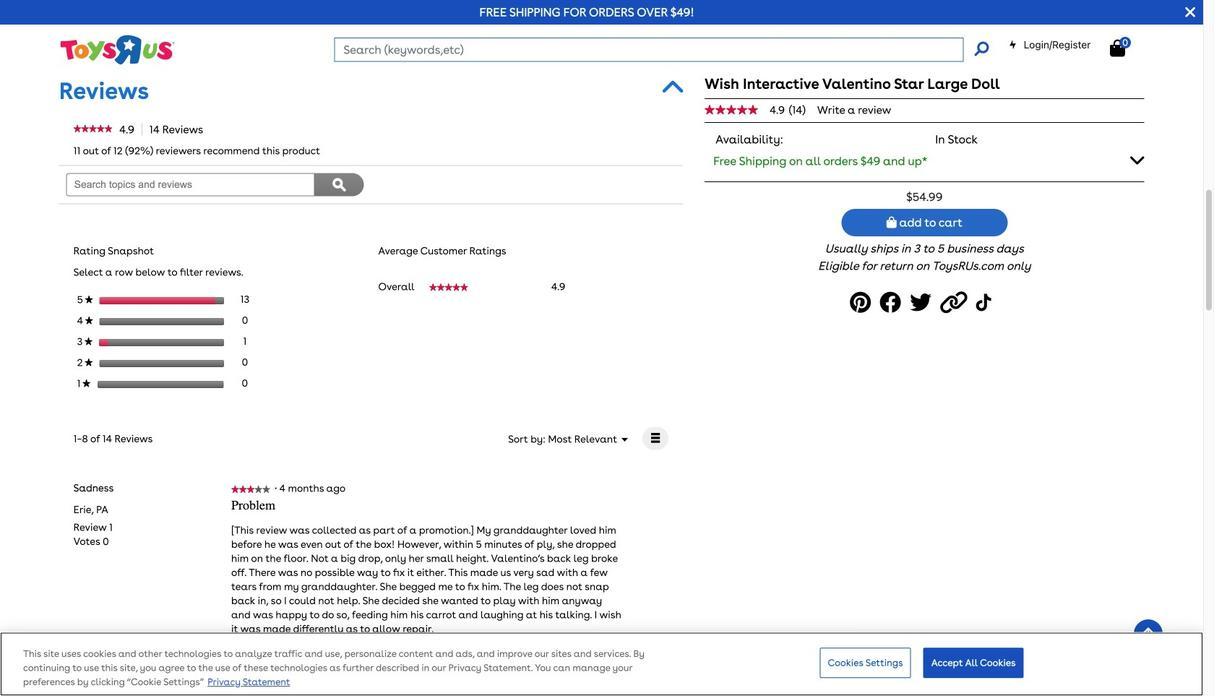 Task type: vqa. For each thing, say whether or not it's contained in the screenshot.
$94.99
no



Task type: locate. For each thing, give the bounding box(es) containing it.
alert
[[73, 433, 158, 445]]

toys r us image
[[59, 34, 175, 66]]

None search field
[[334, 38, 990, 62]]

Search topics and reviews search region search field
[[59, 166, 371, 203]]

share wish interactive valentino star large doll on facebook image
[[880, 287, 906, 319]]

list
[[73, 521, 113, 549]]

Enter Keyword or Item No. search field
[[334, 38, 964, 62]]

share a link to wish interactive valentino star large doll on twitter image
[[911, 287, 937, 319]]

create a pinterest pin for wish interactive valentino star large doll image
[[851, 287, 876, 319]]



Task type: describe. For each thing, give the bounding box(es) containing it.
shopping bag image
[[887, 217, 897, 228]]

shopping bag image
[[1111, 39, 1126, 57]]

Search topics and reviews text field
[[66, 173, 315, 196]]

close button image
[[1186, 4, 1196, 20]]

copy a link to wish interactive valentino star large doll image
[[941, 287, 972, 319]]

tiktok image
[[977, 287, 995, 319]]



